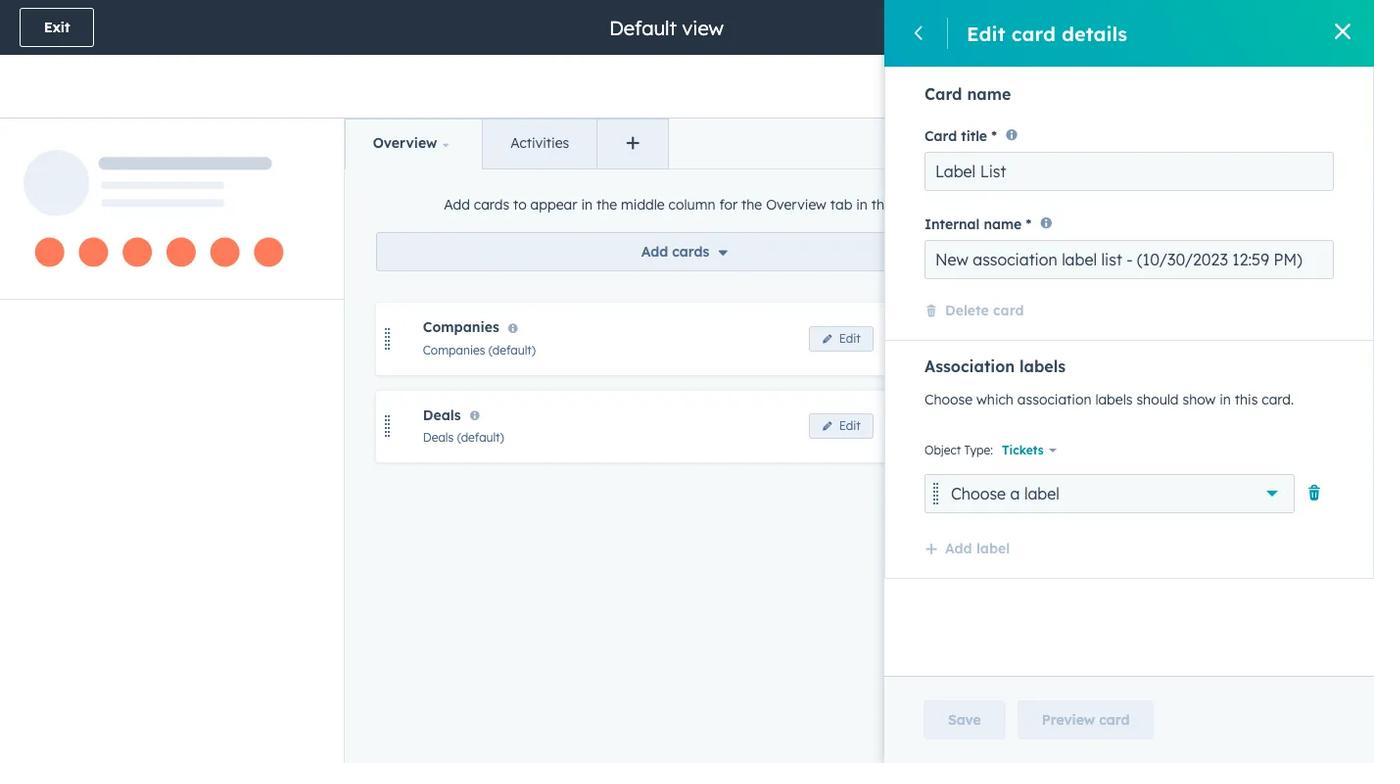 Task type: describe. For each thing, give the bounding box(es) containing it.
card for delete
[[994, 302, 1025, 319]]

deals for deals (default)
[[423, 430, 454, 445]]

activities button
[[482, 120, 597, 169]]

companies for companies
[[423, 319, 500, 336]]

remove
[[898, 331, 943, 346]]

save for save and exit
[[1144, 19, 1178, 36]]

should
[[1137, 391, 1179, 408]]

cards for add cards to appear in the middle column for the overview tab in this view.
[[474, 196, 510, 214]]

edit for deals
[[839, 419, 861, 434]]

choose a label button
[[925, 474, 1295, 513]]

name for card name
[[968, 84, 1012, 104]]

cards for add cards
[[673, 243, 710, 261]]

which
[[977, 391, 1014, 408]]

to
[[514, 196, 527, 214]]

companies for companies (default)
[[423, 343, 486, 357]]

2 the from the left
[[742, 196, 763, 214]]

0 horizontal spatial in
[[581, 196, 593, 214]]

card for preview
[[1100, 711, 1130, 729]]

tab
[[831, 196, 853, 214]]

and
[[1275, 19, 1301, 36]]

1 horizontal spatial overview
[[766, 196, 827, 214]]

edit button for deals
[[809, 414, 874, 439]]

card for card name
[[925, 84, 963, 104]]

card title
[[925, 128, 988, 145]]

companies (default)
[[423, 343, 536, 357]]

card.
[[1262, 391, 1295, 408]]

0 horizontal spatial labels
[[1020, 356, 1066, 376]]

remove button
[[886, 326, 956, 352]]

tickets button
[[994, 435, 1066, 466]]

save button for save
[[1120, 8, 1202, 47]]

manage
[[910, 134, 965, 152]]

exit button
[[20, 8, 94, 47]]

1 vertical spatial labels
[[1096, 391, 1133, 408]]

save and exit button
[[1214, 8, 1355, 47]]

page section element
[[0, 0, 1375, 118]]

card for card title
[[925, 128, 957, 145]]

edit for companies
[[839, 331, 861, 346]]

deals (default)
[[423, 430, 505, 445]]

(default) for deals
[[457, 430, 505, 445]]

choose for choose which association labels should show in this card.
[[925, 391, 973, 408]]

choose for choose a label
[[951, 484, 1006, 503]]

add for add label
[[946, 540, 973, 557]]

label inside button
[[977, 540, 1010, 557]]

label inside popup button
[[1025, 484, 1060, 503]]

1 the from the left
[[597, 196, 617, 214]]

save for preview card
[[949, 711, 982, 729]]

activities
[[511, 134, 570, 152]]

preview
[[1042, 711, 1096, 729]]

(default) for companies
[[489, 343, 536, 357]]

0 vertical spatial edit
[[967, 21, 1006, 46]]

overview button
[[346, 120, 482, 169]]

edit button for companies
[[809, 326, 874, 352]]



Task type: locate. For each thing, give the bounding box(es) containing it.
card for edit
[[1012, 21, 1056, 46]]

1 vertical spatial card
[[925, 128, 957, 145]]

None field
[[608, 14, 730, 41]]

0 vertical spatial card
[[1012, 21, 1056, 46]]

cards down column
[[673, 243, 710, 261]]

show
[[1183, 391, 1216, 408]]

card name
[[925, 84, 1012, 104]]

1 vertical spatial name
[[984, 215, 1022, 233]]

appear
[[531, 196, 578, 214]]

save
[[1144, 19, 1178, 36], [1238, 19, 1271, 36], [949, 711, 982, 729]]

choose a label
[[951, 484, 1060, 503]]

for
[[720, 196, 738, 214]]

0 vertical spatial deals
[[423, 406, 461, 424]]

name up title
[[968, 84, 1012, 104]]

1 horizontal spatial the
[[742, 196, 763, 214]]

a
[[1011, 484, 1021, 503]]

0 vertical spatial labels
[[1020, 356, 1066, 376]]

1 vertical spatial label
[[977, 540, 1010, 557]]

add for add cards to appear in the middle column for the overview tab in this view.
[[444, 196, 470, 214]]

object
[[925, 443, 961, 457]]

0 horizontal spatial add
[[444, 196, 470, 214]]

1 vertical spatial edit button
[[809, 414, 874, 439]]

card up card title
[[925, 84, 963, 104]]

save button for preview
[[924, 701, 1006, 740]]

overview
[[373, 134, 437, 152], [766, 196, 827, 214]]

0 vertical spatial label
[[1025, 484, 1060, 503]]

go to previous screen image
[[911, 25, 929, 43]]

0 vertical spatial companies
[[423, 319, 500, 336]]

add
[[444, 196, 470, 214], [642, 243, 669, 261], [946, 540, 973, 557]]

preview card
[[1042, 711, 1130, 729]]

card right delete
[[994, 302, 1025, 319]]

card right preview
[[1100, 711, 1130, 729]]

deals
[[423, 406, 461, 424], [423, 430, 454, 445]]

exit
[[44, 19, 70, 36]]

add down middle
[[642, 243, 669, 261]]

0 vertical spatial add
[[444, 196, 470, 214]]

add cards to appear in the middle column for the overview tab in this view.
[[444, 196, 931, 214]]

close image
[[1336, 24, 1351, 39]]

add left the to
[[444, 196, 470, 214]]

add cards
[[642, 243, 710, 261]]

choose which association labels should show in this card.
[[925, 391, 1295, 408]]

add down choose a label in the right of the page
[[946, 540, 973, 557]]

none field inside page section element
[[608, 14, 730, 41]]

0 horizontal spatial save
[[949, 711, 982, 729]]

1 vertical spatial cards
[[673, 243, 710, 261]]

0 vertical spatial card
[[925, 84, 963, 104]]

card
[[1012, 21, 1056, 46], [994, 302, 1025, 319], [1100, 711, 1130, 729]]

title
[[962, 128, 988, 145]]

name
[[968, 84, 1012, 104], [984, 215, 1022, 233]]

0 horizontal spatial this
[[872, 196, 895, 214]]

cards inside popup button
[[673, 243, 710, 261]]

middle
[[621, 196, 665, 214]]

1 card from the top
[[925, 84, 963, 104]]

label
[[1025, 484, 1060, 503], [977, 540, 1010, 557]]

the right for
[[742, 196, 763, 214]]

add cards button
[[376, 233, 999, 272]]

labels
[[1020, 356, 1066, 376], [1096, 391, 1133, 408]]

save button inside page section element
[[1120, 8, 1202, 47]]

companies
[[423, 319, 500, 336], [423, 343, 486, 357]]

:
[[991, 443, 994, 457]]

0 horizontal spatial save button
[[924, 701, 1006, 740]]

delete card button
[[925, 301, 1025, 324]]

1 horizontal spatial in
[[857, 196, 868, 214]]

delete card
[[946, 302, 1025, 319]]

deals up deals (default)
[[423, 406, 461, 424]]

1 vertical spatial card
[[994, 302, 1025, 319]]

card left the details in the top right of the page
[[1012, 21, 1056, 46]]

1 vertical spatial edit
[[839, 331, 861, 346]]

1 horizontal spatial save button
[[1120, 8, 1202, 47]]

card
[[925, 84, 963, 104], [925, 128, 957, 145]]

0 vertical spatial overview
[[373, 134, 437, 152]]

2 horizontal spatial save
[[1238, 19, 1271, 36]]

choose
[[925, 391, 973, 408], [951, 484, 1006, 503]]

column
[[669, 196, 716, 214]]

details
[[1062, 21, 1128, 46]]

navigation containing overview
[[345, 119, 669, 170]]

association labels
[[925, 356, 1066, 376]]

0 vertical spatial save button
[[1120, 8, 1202, 47]]

exit
[[1305, 19, 1331, 36]]

companies up deals (default)
[[423, 343, 486, 357]]

1 horizontal spatial add
[[642, 243, 669, 261]]

association
[[925, 356, 1015, 376]]

0 vertical spatial this
[[872, 196, 895, 214]]

0 horizontal spatial cards
[[474, 196, 510, 214]]

overview inside overview button
[[373, 134, 437, 152]]

internal
[[925, 215, 980, 233]]

name for internal name
[[984, 215, 1022, 233]]

cards left the to
[[474, 196, 510, 214]]

2 vertical spatial edit
[[839, 419, 861, 434]]

label right the a
[[1025, 484, 1060, 503]]

1 vertical spatial overview
[[766, 196, 827, 214]]

tickets
[[1002, 443, 1044, 457]]

2 card from the top
[[925, 128, 957, 145]]

add inside popup button
[[642, 243, 669, 261]]

1 horizontal spatial labels
[[1096, 391, 1133, 408]]

Card title text field
[[925, 152, 1335, 191]]

1 horizontal spatial save
[[1144, 19, 1178, 36]]

1 vertical spatial choose
[[951, 484, 1006, 503]]

this left card. on the right of page
[[1235, 391, 1259, 408]]

tabs
[[969, 134, 999, 152]]

this left the view.
[[872, 196, 895, 214]]

add label button
[[925, 537, 1010, 562]]

cards
[[474, 196, 510, 214], [673, 243, 710, 261]]

2 deals from the top
[[423, 430, 454, 445]]

1 vertical spatial companies
[[423, 343, 486, 357]]

internal name
[[925, 215, 1022, 233]]

1 vertical spatial save button
[[924, 701, 1006, 740]]

in right the show
[[1220, 391, 1232, 408]]

deals down companies (default)
[[423, 430, 454, 445]]

1 horizontal spatial label
[[1025, 484, 1060, 503]]

0 horizontal spatial label
[[977, 540, 1010, 557]]

2 edit button from the top
[[809, 414, 874, 439]]

2 vertical spatial add
[[946, 540, 973, 557]]

save and exit
[[1238, 19, 1331, 36]]

0 vertical spatial cards
[[474, 196, 510, 214]]

labels up association
[[1020, 356, 1066, 376]]

0 horizontal spatial overview
[[373, 134, 437, 152]]

0 vertical spatial edit button
[[809, 326, 874, 352]]

edit card details
[[967, 21, 1128, 46]]

1 edit button from the top
[[809, 326, 874, 352]]

Internal name text field
[[925, 240, 1335, 279]]

this
[[872, 196, 895, 214], [1235, 391, 1259, 408]]

choose inside popup button
[[951, 484, 1006, 503]]

2 horizontal spatial in
[[1220, 391, 1232, 408]]

choose down association
[[925, 391, 973, 408]]

1 companies from the top
[[423, 319, 500, 336]]

add label
[[946, 540, 1010, 557]]

0 horizontal spatial the
[[597, 196, 617, 214]]

object type :
[[925, 443, 994, 457]]

association
[[1018, 391, 1092, 408]]

1 vertical spatial (default)
[[457, 430, 505, 445]]

in
[[581, 196, 593, 214], [857, 196, 868, 214], [1220, 391, 1232, 408]]

deals for deals
[[423, 406, 461, 424]]

edit button
[[809, 326, 874, 352], [809, 414, 874, 439]]

the
[[597, 196, 617, 214], [742, 196, 763, 214]]

name right "internal"
[[984, 215, 1022, 233]]

manage tabs button
[[893, 119, 1030, 168]]

type
[[965, 443, 991, 457]]

2 horizontal spatial add
[[946, 540, 973, 557]]

the left middle
[[597, 196, 617, 214]]

navigation
[[345, 119, 669, 170]]

1 vertical spatial add
[[642, 243, 669, 261]]

(default)
[[489, 343, 536, 357], [457, 430, 505, 445]]

save button
[[1120, 8, 1202, 47], [924, 701, 1006, 740]]

1 horizontal spatial this
[[1235, 391, 1259, 408]]

choose left the a
[[951, 484, 1006, 503]]

1 deals from the top
[[423, 406, 461, 424]]

1 vertical spatial this
[[1235, 391, 1259, 408]]

2 companies from the top
[[423, 343, 486, 357]]

card left title
[[925, 128, 957, 145]]

label down choose a label in the right of the page
[[977, 540, 1010, 557]]

delete
[[946, 302, 989, 319]]

add inside button
[[946, 540, 973, 557]]

in right tab
[[857, 196, 868, 214]]

labels left should
[[1096, 391, 1133, 408]]

in right appear
[[581, 196, 593, 214]]

companies up companies (default)
[[423, 319, 500, 336]]

view.
[[899, 196, 931, 214]]

save inside button
[[1238, 19, 1271, 36]]

2 vertical spatial card
[[1100, 711, 1130, 729]]

1 vertical spatial deals
[[423, 430, 454, 445]]

0 vertical spatial name
[[968, 84, 1012, 104]]

preview card button
[[1018, 701, 1155, 740]]

0 vertical spatial choose
[[925, 391, 973, 408]]

edit
[[967, 21, 1006, 46], [839, 331, 861, 346], [839, 419, 861, 434]]

manage tabs
[[910, 134, 999, 152]]

add for add cards
[[642, 243, 669, 261]]

0 vertical spatial (default)
[[489, 343, 536, 357]]

1 horizontal spatial cards
[[673, 243, 710, 261]]



Task type: vqa. For each thing, say whether or not it's contained in the screenshot.
FOR
yes



